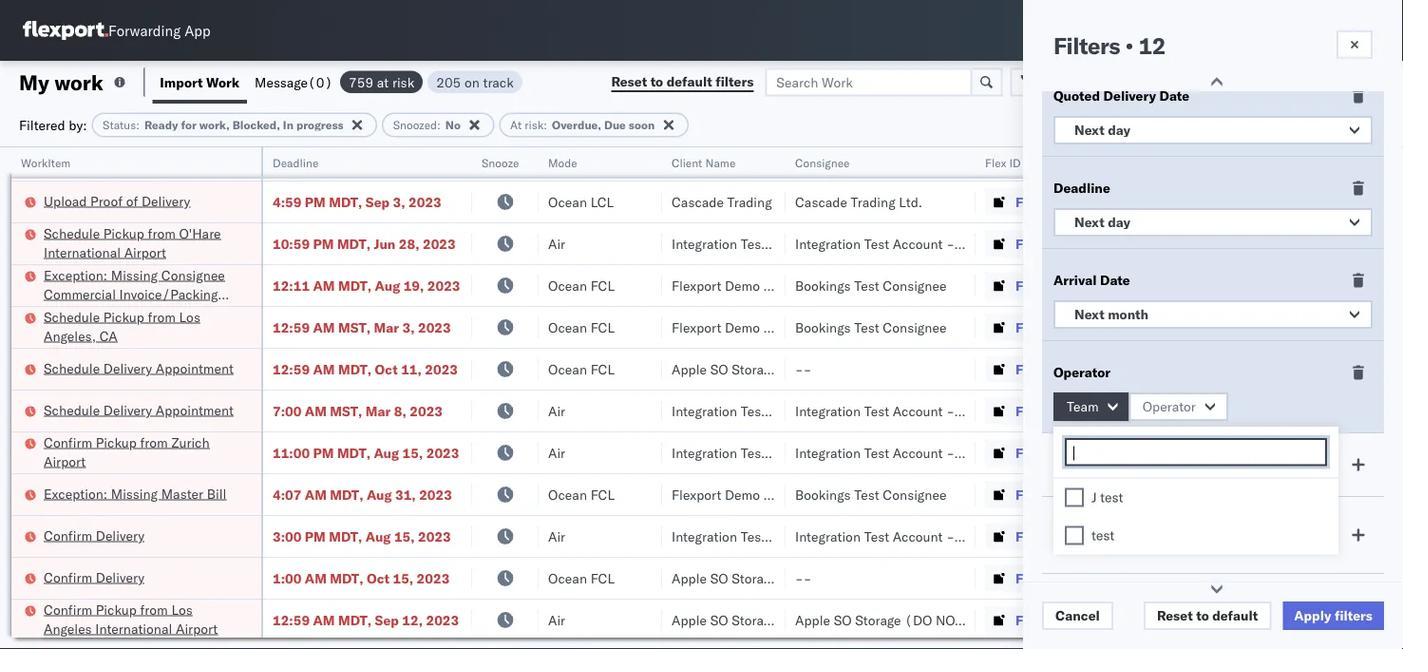 Task type: describe. For each thing, give the bounding box(es) containing it.
confirm delivery for first confirm delivery link from the bottom of the page
[[44, 569, 145, 585]]

mdt, for 12:11 am mdt, aug 19, 2023
[[338, 277, 372, 294]]

app
[[185, 21, 211, 39]]

1 horizontal spatial filters
[[1335, 607, 1373, 624]]

flexport demo consignee for 12:59 am mst, mar 3, 2023
[[672, 319, 828, 335]]

client
[[672, 155, 703, 170]]

schedule for 7:00 am mst, mar 8, 2023
[[44, 402, 100, 418]]

use) for 1:00 am mdt, oct 15, 2023
[[842, 570, 877, 586]]

1 vertical spatial test
[[1092, 527, 1115, 544]]

aug for 3:00 pm mdt, aug 15, 2023
[[366, 528, 391, 545]]

for
[[1097, 520, 1118, 536]]

blocked,
[[232, 118, 280, 132]]

flex- for 10:59 pm mdt, jun 28, 2023
[[1016, 235, 1057, 252]]

test for 10:59 pm mdt, jun 28, 2023
[[864, 235, 890, 252]]

12,
[[402, 612, 423, 628]]

0 vertical spatial operator
[[1054, 364, 1111, 381]]

8,
[[394, 402, 407, 419]]

message (0)
[[255, 74, 333, 90]]

master
[[161, 485, 203, 502]]

15, for 1:00 am mdt, oct 15, 2023
[[393, 570, 414, 586]]

exception: missing master bill button
[[44, 484, 227, 505]]

2023 for 4:07 am mdt, aug 31, 2023
[[419, 486, 452, 503]]

consignee inside exception: missing consignee commercial invoice/packing list
[[161, 267, 225, 283]]

customs inside upload customs clearance documents
[[90, 141, 144, 158]]

ocean lcl
[[548, 193, 614, 210]]

15, for 3:00 pm mdt, aug 15, 2023
[[394, 528, 415, 545]]

work inside button
[[206, 74, 240, 90]]

resize handle column header for deadline
[[450, 147, 472, 649]]

schedule delivery appointment button for 7:00 am mst, mar 8, 2023
[[44, 401, 234, 421]]

fcl for 4:07 am mdt, aug 31, 2023
[[591, 486, 615, 503]]

11, for oct
[[401, 361, 422, 377]]

2389713
[[1057, 444, 1115, 461]]

mdt, for 3:00 pm mdt, aug 15, 2023
[[329, 528, 362, 545]]

default for reset to default filters
[[667, 73, 713, 90]]

2377570
[[1057, 528, 1115, 545]]

operator inside button
[[1143, 398, 1196, 415]]

swarovski
[[958, 235, 1019, 252]]

action
[[1338, 74, 1380, 90]]

exception: missing consignee commercial invoice/packing list
[[44, 267, 225, 321]]

flex-2124373
[[1016, 193, 1115, 210]]

arrival date
[[1054, 272, 1131, 288]]

aug for 11:00 pm mdt, aug 15, 2023
[[374, 444, 399, 461]]

none checkbox inside list box
[[1065, 526, 1084, 545]]

day for first the next day button from the bottom of the page
[[1108, 214, 1131, 230]]

due
[[604, 118, 626, 132]]

os
[[1350, 23, 1368, 38]]

12:59 am mst, mar 3, 2023
[[273, 319, 451, 335]]

file exception
[[1080, 74, 1169, 90]]

pm for 3:00
[[305, 528, 326, 545]]

4:59
[[273, 193, 302, 210]]

1 horizontal spatial deadline
[[1054, 180, 1111, 196]]

numbers
[[1328, 163, 1375, 177]]

integration test account - karl lagerfeld for 7:00 am mst, mar 8, 2023
[[795, 402, 1043, 419]]

resize handle column header for flex id
[[1105, 147, 1128, 649]]

ocean for 12:59 am mdt, oct 11, 2023
[[548, 361, 587, 377]]

Search Shipments (/) text field
[[1040, 16, 1223, 45]]

o'hare
[[179, 225, 221, 241]]

missing for master
[[111, 485, 158, 502]]

apple so storage (do not use) for 1:00 am mdt, oct 15, 2023
[[672, 570, 877, 586]]

am for 12:59 am mdt, sep 12, 2023
[[313, 612, 335, 628]]

bicu123456 for 12:59 am mst, mar 3, 2023
[[1328, 318, 1404, 335]]

schedule delivery appointment for 7:00 am mst, mar 8, 2023
[[44, 402, 234, 418]]

flex-2377570
[[1016, 528, 1115, 545]]

test for 4:07 am mdt, aug 31, 2023
[[855, 486, 880, 503]]

batch action button
[[1268, 68, 1393, 96]]

schedule pickup from los angeles, ca link
[[44, 307, 237, 345]]

fcl for 12:59 am mst, mar 3, 2023
[[591, 319, 615, 335]]

my work
[[19, 69, 103, 95]]

resize handle column header for workitem
[[239, 147, 261, 649]]

2023 for 1:00 am mdt, oct 15, 2023
[[417, 570, 450, 586]]

deadline inside button
[[273, 155, 319, 170]]

next for deadline
[[1075, 214, 1105, 230]]

from for schedule pickup from o'hare international airport
[[148, 225, 176, 241]]

list box containing j test
[[1054, 479, 1339, 555]]

2 confirm delivery link from the top
[[44, 568, 145, 587]]

cascade trading
[[672, 193, 772, 210]]

import work
[[160, 74, 240, 90]]

test for 11:00 pm mdt, aug 15, 2023
[[864, 444, 890, 461]]

upload customs clearance documents link
[[44, 140, 237, 178]]

2023 for 4:59 pm mdt, sep 3, 2023
[[409, 193, 442, 210]]

integration for 11:00 pm mdt, aug 15, 2023
[[795, 444, 861, 461]]

schedule for 12:59 am mst, mar 3, 2023
[[44, 308, 100, 325]]

departure
[[1138, 155, 1190, 170]]

3:00
[[273, 528, 302, 545]]

mar for 11,
[[366, 152, 391, 168]]

status : ready for work, blocked, in progress
[[103, 118, 344, 132]]

item
[[1090, 456, 1119, 473]]

track
[[483, 74, 514, 90]]

ocean fcl for 12:59 am mdt, oct 11, 2023
[[548, 361, 615, 377]]

10:59
[[273, 235, 310, 252]]

ocean fcl for 12:11 am mdt, aug 19, 2023
[[548, 277, 615, 294]]

3 : from the left
[[544, 118, 547, 132]]

invoice/packing
[[119, 286, 218, 302]]

flex id button
[[976, 151, 1109, 170]]

mdt, for 4:59 pm mdt, sep 3, 2023
[[329, 193, 362, 210]]

9 resize handle column header from the left
[[1369, 147, 1392, 649]]

snoozed : no
[[393, 118, 461, 132]]

storage for 1:00 am mdt, oct 15, 2023
[[732, 570, 778, 586]]

international for 12:59 am mdt, sep 12, 2023
[[1247, 612, 1324, 628]]

3:00 pm mdt, aug 15, 2023
[[273, 528, 451, 545]]

forwarding
[[108, 21, 181, 39]]

schedule pickup from los angeles, ca button
[[44, 307, 237, 347]]

2 next day button from the top
[[1054, 208, 1373, 237]]

pickup for airport
[[96, 434, 137, 450]]

0 horizontal spatial filters
[[716, 73, 754, 90]]

gvcu52658 for 12:59 am mdt, oct 11, 2023
[[1328, 360, 1404, 377]]

workitem button
[[11, 151, 242, 170]]

pm for 4:59
[[305, 193, 326, 210]]

205
[[436, 74, 461, 90]]

flexport demo consignee for 12:11 am mdt, aug 19, 2023
[[672, 277, 828, 294]]

confirm pickup from zurich airport
[[44, 434, 210, 469]]

message
[[255, 74, 308, 90]]

7:00 am mst, mar 8, 2023
[[273, 402, 443, 419]]

2 confirm from the top
[[44, 527, 92, 544]]

bill
[[207, 485, 227, 502]]

air for 7:00 am mst, mar 8, 2023
[[548, 402, 566, 419]]

delivery right file
[[1104, 87, 1157, 104]]

month
[[1108, 306, 1149, 323]]

air for 3:00 pm mdt, aug 15, 2023
[[548, 528, 566, 545]]

filtered by:
[[19, 116, 87, 133]]

filters • 12
[[1054, 31, 1166, 60]]

flex-1919146
[[1016, 486, 1115, 503]]

pickup for angeles
[[96, 601, 137, 618]]

so for 1:00 am mdt, oct 15, 2023
[[711, 570, 729, 586]]

28,
[[399, 235, 420, 252]]

0 horizontal spatial date
[[1101, 272, 1131, 288]]

snooze
[[482, 155, 519, 170]]

mode button
[[539, 151, 643, 170]]

1 vertical spatial risk
[[525, 118, 544, 132]]

commercial
[[44, 286, 116, 302]]

schedule delivery appointment link for 7:00
[[44, 401, 234, 420]]

pm for 11:00
[[313, 444, 334, 461]]

hong kong
[[1138, 570, 1204, 586]]

2166988 for 7:00 am mst, mar 11, 2023
[[1057, 152, 1115, 168]]

cascade trading ltd.
[[795, 193, 923, 210]]

2023 for 12:59 am mdt, sep 12, 2023
[[426, 612, 459, 628]]

for
[[181, 118, 197, 132]]

2177389 for 1:00 am mdt, oct 15, 2023
[[1057, 570, 1115, 586]]

-- for 12:59 am mdt, oct 11, 2023
[[795, 361, 812, 377]]

confirm pickup from zurich airport button
[[44, 433, 237, 473]]

31,
[[395, 486, 416, 503]]

delivery up the confirm pickup from zurich airport
[[103, 402, 152, 418]]

2124373
[[1057, 193, 1115, 210]]

(do for 12:59 am mdt, sep 12, 2023
[[781, 612, 809, 628]]

3 resize handle column header from the left
[[516, 147, 539, 649]]

12:59 am mdt, sep 12, 2023
[[273, 612, 459, 628]]

12:11
[[273, 277, 310, 294]]

test for 12:11 am mdt, aug 19, 2023
[[855, 277, 880, 294]]

flex-2166988 for 7:00 am mst, mar 8, 2023
[[1016, 402, 1115, 419]]

soon
[[629, 118, 655, 132]]

flex- for 12:59 am mdt, sep 12, 2023
[[1016, 612, 1057, 628]]

apple for 12:59 am mdt, sep 12, 2023
[[672, 612, 707, 628]]

storage for 12:59 am mdt, oct 11, 2023
[[732, 361, 778, 377]]

delivery up the confirm pickup from los angeles international airport
[[96, 569, 145, 585]]

yantian
[[1138, 193, 1183, 210]]

air for 11:00 pm mdt, aug 15, 2023
[[548, 444, 566, 461]]

11:00
[[273, 444, 310, 461]]

1 confirm delivery button from the top
[[44, 526, 145, 547]]

reset to default
[[1157, 607, 1259, 624]]

type
[[1122, 456, 1153, 473]]

2023 for 11:00 pm mdt, aug 15, 2023
[[426, 444, 459, 461]]

7:00 am mst, mar 11, 2023
[[273, 152, 451, 168]]

reset to default button
[[1144, 602, 1272, 630]]

ocean for 12:59 am mst, mar 3, 2023
[[548, 319, 587, 335]]

am for 7:00 am mst, mar 8, 2023
[[305, 402, 327, 419]]

bookings for 12:11 am mdt, aug 19, 2023
[[795, 277, 851, 294]]

: for snoozed
[[437, 118, 441, 132]]

0 vertical spatial risk
[[392, 74, 415, 90]]

mode
[[548, 155, 578, 170]]

exception: for exception: missing consignee commercial invoice/packing list
[[44, 267, 108, 283]]

hong
[[1138, 570, 1170, 586]]

in
[[283, 118, 294, 132]]

deadline button
[[263, 151, 453, 170]]

0 vertical spatial date
[[1160, 87, 1190, 104]]

operator button
[[1130, 392, 1229, 421]]

work
[[54, 69, 103, 95]]

os button
[[1337, 9, 1381, 52]]

demo for 12:11 am mdt, aug 19, 2023
[[725, 277, 760, 294]]

pickup for angeles,
[[103, 308, 144, 325]]

confirm pickup from los angeles international airport button
[[44, 600, 237, 640]]

1 next day button from the top
[[1054, 116, 1373, 144]]

shanghai for 12:59 am mdt, sep 12, 2023
[[1138, 612, 1194, 628]]

workitem
[[21, 155, 71, 170]]

upload proof of delivery
[[44, 192, 190, 209]]



Task type: vqa. For each thing, say whether or not it's contained in the screenshot.


Task type: locate. For each thing, give the bounding box(es) containing it.
confirm delivery link
[[44, 526, 145, 545], [44, 568, 145, 587]]

(0)
[[308, 74, 333, 90]]

2 day from the top
[[1108, 214, 1131, 230]]

1 vertical spatial missing
[[111, 485, 158, 502]]

appointment up zurich
[[156, 402, 234, 418]]

mst, for 11,
[[330, 152, 362, 168]]

schedule delivery appointment for 12:59 am mdt, oct 11, 2023
[[44, 360, 234, 376]]

19,
[[404, 277, 424, 294]]

flexport. image
[[23, 21, 108, 40]]

2 1911466 from the top
[[1057, 319, 1115, 335]]

operator up type
[[1143, 398, 1196, 415]]

schedule pickup from o'hare international airport link
[[44, 224, 237, 262]]

2 lagerfeld from the top
[[986, 402, 1043, 419]]

1 flex- from the top
[[1016, 152, 1057, 168]]

to for reset to default
[[1197, 607, 1210, 624]]

1 pudong from the top
[[1197, 152, 1243, 168]]

1 vertical spatial bookings test consignee
[[795, 319, 947, 335]]

2 cascade from the left
[[795, 193, 848, 210]]

0 vertical spatial pudong
[[1197, 152, 1243, 168]]

schedule delivery appointment down schedule pickup from los angeles, ca 'button'
[[44, 360, 234, 376]]

arrival
[[1054, 272, 1097, 288]]

default
[[667, 73, 713, 90], [1213, 607, 1259, 624]]

1 ocean fcl from the top
[[548, 277, 615, 294]]

bicu123456 for 12:11 am mdt, aug 19, 2023
[[1328, 277, 1404, 293]]

departure port
[[1138, 155, 1214, 170]]

2023 right 19,
[[427, 277, 460, 294]]

next down quoted
[[1075, 122, 1105, 138]]

2166988 up 2124373
[[1057, 152, 1115, 168]]

apply
[[1295, 607, 1332, 624]]

schedule delivery appointment button up the 'confirm pickup from zurich airport' link
[[44, 401, 234, 421]]

1 trading from the left
[[728, 193, 772, 210]]

karl for 7:00 am mst, mar 11, 2023
[[958, 152, 983, 168]]

1 vertical spatial schedule delivery appointment link
[[44, 401, 234, 420]]

3 flexport from the top
[[672, 486, 722, 503]]

1 integration test account - karl lagerfeld from the top
[[795, 152, 1043, 168]]

flex-2377570 button
[[986, 523, 1118, 550], [986, 523, 1118, 550]]

upload down documents
[[44, 192, 87, 209]]

cascade down consignee button
[[795, 193, 848, 210]]

3 fcl from the top
[[591, 361, 615, 377]]

0 vertical spatial 3,
[[393, 193, 405, 210]]

bookings test consignee for 4:07 am mdt, aug 31, 2023
[[795, 486, 947, 503]]

account for 3:00 pm mdt, aug 15, 2023
[[893, 528, 943, 545]]

-
[[947, 152, 955, 168], [947, 235, 955, 252], [795, 361, 804, 377], [804, 361, 812, 377], [947, 402, 955, 419], [823, 444, 831, 461], [947, 444, 955, 461], [823, 528, 831, 545], [947, 528, 955, 545], [795, 570, 804, 586], [804, 570, 812, 586]]

pickup for international
[[103, 225, 144, 241]]

2 12:59 from the top
[[273, 361, 310, 377]]

container numbers
[[1328, 148, 1379, 177]]

0 vertical spatial gvcu52658
[[1328, 360, 1404, 377]]

mar for 3,
[[374, 319, 399, 335]]

(do for 12:59 am mdt, oct 11, 2023
[[781, 361, 809, 377]]

flex- for 7:00 am mst, mar 11, 2023
[[1016, 152, 1057, 168]]

1 lagerfeld from the top
[[986, 152, 1043, 168]]

flex-2166988
[[1016, 152, 1115, 168], [1016, 402, 1115, 419]]

test
[[1101, 489, 1124, 506], [1092, 527, 1115, 544]]

oct up '12:59 am mdt, sep 12, 2023'
[[367, 570, 390, 586]]

flex-1911466 for 12:11 am mdt, aug 19, 2023
[[1016, 277, 1115, 294]]

next down 2124373
[[1075, 214, 1105, 230]]

2 vertical spatial bookings test consignee
[[795, 486, 947, 503]]

schedule delivery appointment button for 12:59 am mdt, oct 11, 2023
[[44, 359, 234, 380]]

schedule delivery appointment up the 'confirm pickup from zurich airport' link
[[44, 402, 234, 418]]

pickup inside schedule pickup from los angeles, ca
[[103, 308, 144, 325]]

3 bookings from the top
[[795, 486, 851, 503]]

proof
[[90, 192, 123, 209]]

12:59 down 1:00
[[273, 612, 310, 628]]

integration for 3:00 pm mdt, aug 15, 2023
[[795, 528, 861, 545]]

2 flex-1911466 from the top
[[1016, 319, 1115, 335]]

schedule delivery appointment link for 12:59
[[44, 359, 234, 378]]

work up "flex-1919146"
[[1054, 456, 1087, 473]]

6 ocean from the top
[[548, 570, 587, 586]]

1 horizontal spatial cascade
[[795, 193, 848, 210]]

am for 12:11 am mdt, aug 19, 2023
[[313, 277, 335, 294]]

not
[[812, 361, 839, 377], [812, 570, 839, 586], [812, 612, 839, 628], [936, 612, 963, 628]]

1 vertical spatial flexport demo consignee
[[672, 319, 828, 335]]

exception: inside exception: missing consignee commercial invoice/packing list
[[44, 267, 108, 283]]

5 ocean fcl from the top
[[548, 570, 615, 586]]

pm right 10:59
[[313, 235, 334, 252]]

confirm delivery button down exception: missing master bill button on the left bottom of page
[[44, 526, 145, 547]]

2 vertical spatial 12:59
[[273, 612, 310, 628]]

1 gvcu52658 from the top
[[1328, 360, 1404, 377]]

flex-2342347 button
[[986, 607, 1118, 633], [986, 607, 1118, 633]]

15,
[[403, 444, 423, 461], [394, 528, 415, 545], [393, 570, 414, 586]]

mdt, for 12:59 am mdt, oct 11, 2023
[[338, 361, 372, 377]]

1 vertical spatial 11,
[[401, 361, 422, 377]]

am for 12:59 am mdt, oct 11, 2023
[[313, 361, 335, 377]]

flex- for 4:07 am mdt, aug 31, 2023
[[1016, 486, 1057, 503]]

mar left 8,
[[366, 402, 391, 419]]

ningbo for 12:11 am mdt, aug 19, 2023
[[1138, 277, 1181, 294]]

fcl for 12:59 am mdt, oct 11, 2023
[[591, 361, 615, 377]]

mar
[[366, 152, 391, 168], [374, 319, 399, 335], [366, 402, 391, 419]]

mdt, down 3:00 pm mdt, aug 15, 2023
[[330, 570, 363, 586]]

filters right apply
[[1335, 607, 1373, 624]]

cascade for cascade trading ltd.
[[795, 193, 848, 210]]

3 flex- from the top
[[1016, 235, 1057, 252]]

2023 for 7:00 am mst, mar 11, 2023
[[418, 152, 451, 168]]

lagerfeld
[[986, 152, 1043, 168], [986, 402, 1043, 419]]

0 vertical spatial 2166988
[[1057, 152, 1115, 168]]

2166988
[[1057, 152, 1115, 168], [1057, 402, 1115, 419]]

forwarding app
[[108, 21, 211, 39]]

3, for mar
[[402, 319, 415, 335]]

to
[[651, 73, 664, 90], [1197, 607, 1210, 624]]

shanghai up yantian
[[1138, 152, 1194, 168]]

mst, for 3,
[[338, 319, 371, 335]]

confirm delivery link down exception: missing master bill button on the left bottom of page
[[44, 526, 145, 545]]

1 vertical spatial work
[[1054, 456, 1087, 473]]

5 air from the top
[[548, 528, 566, 545]]

flex-2177389 for 12:59 am mdt, oct 11, 2023
[[1016, 361, 1115, 377]]

flex-2166988 for 7:00 am mst, mar 11, 2023
[[1016, 152, 1115, 168]]

0 vertical spatial filters
[[716, 73, 754, 90]]

schedule delivery appointment button down schedule pickup from los angeles, ca 'button'
[[44, 359, 234, 380]]

client name button
[[662, 151, 767, 170]]

2 vertical spatial shanghai
[[1138, 612, 1194, 628]]

1 vertical spatial sep
[[375, 612, 399, 628]]

lagerfeld up flex-2124373
[[986, 152, 1043, 168]]

0 vertical spatial missing
[[111, 267, 158, 283]]

0 vertical spatial oct
[[375, 361, 398, 377]]

oct
[[375, 361, 398, 377], [367, 570, 390, 586]]

exception: missing master bill
[[44, 485, 227, 502]]

2 next day from the top
[[1075, 214, 1131, 230]]

0 horizontal spatial default
[[667, 73, 713, 90]]

actions
[[1347, 155, 1386, 170]]

upload
[[44, 141, 87, 158], [44, 192, 87, 209]]

resize handle column header for consignee
[[953, 147, 976, 649]]

flex-1911466 for 12:59 am mst, mar 3, 2023
[[1016, 319, 1115, 335]]

0 vertical spatial appointment
[[156, 360, 234, 376]]

2177389 up cancel
[[1057, 570, 1115, 586]]

from
[[148, 225, 176, 241], [148, 308, 176, 325], [140, 434, 168, 450], [140, 601, 168, 618]]

1 vertical spatial flex-2177389
[[1016, 570, 1115, 586]]

1 vertical spatial flexport
[[672, 319, 722, 335]]

1 appointment from the top
[[156, 360, 234, 376]]

1 cascade from the left
[[672, 193, 724, 210]]

ningbo for 12:59 am mst, mar 3, 2023
[[1138, 319, 1181, 335]]

delivery down exception: missing master bill button on the left bottom of page
[[96, 527, 145, 544]]

1 flex-2177389 from the top
[[1016, 361, 1115, 377]]

missing down schedule pickup from o'hare international airport button
[[111, 267, 158, 283]]

1 next from the top
[[1075, 122, 1105, 138]]

schedule for 12:59 am mdt, oct 11, 2023
[[44, 360, 100, 376]]

schedule delivery appointment link up the 'confirm pickup from zurich airport' link
[[44, 401, 234, 420]]

fcl for 1:00 am mdt, oct 15, 2023
[[591, 570, 615, 586]]

0 vertical spatial shanghai
[[1138, 152, 1194, 168]]

confirm inside the confirm pickup from los angeles international airport
[[44, 601, 92, 618]]

1 vertical spatial ready
[[1054, 520, 1093, 536]]

schedule down the proof in the top of the page
[[44, 225, 100, 241]]

schedule up angeles,
[[44, 308, 100, 325]]

12:59 up 7:00 am mst, mar 8, 2023
[[273, 361, 310, 377]]

0 vertical spatial confirm delivery link
[[44, 526, 145, 545]]

use) for 12:59 am mdt, oct 11, 2023
[[842, 361, 877, 377]]

1 vertical spatial next day button
[[1054, 208, 1373, 237]]

1 vertical spatial to
[[1197, 607, 1210, 624]]

default left apply
[[1213, 607, 1259, 624]]

1 confirm from the top
[[44, 434, 92, 450]]

0 vertical spatial 15,
[[403, 444, 423, 461]]

customs inside the 'ready for customs clearance'
[[1121, 520, 1177, 536]]

resize handle column header for departure port
[[1295, 147, 1318, 649]]

customs down status
[[90, 141, 144, 158]]

1 vertical spatial 2166988
[[1057, 402, 1115, 419]]

name
[[706, 155, 736, 170]]

2166988 for 7:00 am mst, mar 8, 2023
[[1057, 402, 1115, 419]]

los inside schedule pickup from los angeles, ca
[[179, 308, 200, 325]]

5 ocean from the top
[[548, 486, 587, 503]]

0 vertical spatial demo
[[725, 277, 760, 294]]

mst, down 12:59 am mdt, oct 11, 2023
[[330, 402, 362, 419]]

1 vertical spatial 12:59
[[273, 361, 310, 377]]

mdt, up 12:59 am mst, mar 3, 2023
[[338, 277, 372, 294]]

schedule inside schedule pickup from o'hare international airport
[[44, 225, 100, 241]]

1 vertical spatial customs
[[1121, 520, 1177, 536]]

reset down hong kong
[[1157, 607, 1193, 624]]

am up 12:59 am mdt, oct 11, 2023
[[313, 319, 335, 335]]

from inside the confirm pickup from zurich airport
[[140, 434, 168, 450]]

6 air from the top
[[548, 612, 566, 628]]

1 shanghai from the top
[[1138, 152, 1194, 168]]

mst, up 4:59 pm mdt, sep 3, 2023 at top
[[330, 152, 362, 168]]

international for 7:00 am mst, mar 11, 2023
[[1247, 152, 1324, 168]]

1 horizontal spatial clearance
[[1054, 533, 1119, 550]]

1 upload from the top
[[44, 141, 87, 158]]

snoozed
[[393, 118, 437, 132]]

next inside button
[[1075, 306, 1105, 323]]

2 schedule delivery appointment from the top
[[44, 402, 234, 418]]

3 bookings test consignee from the top
[[795, 486, 947, 503]]

operator up team
[[1054, 364, 1111, 381]]

gvcu52658 for 1:00 am mdt, oct 15, 2023
[[1328, 569, 1404, 586]]

15, up the 31,
[[403, 444, 423, 461]]

mdt, for 10:59 pm mdt, jun 28, 2023
[[337, 235, 371, 252]]

next day down quoted delivery date
[[1075, 122, 1131, 138]]

delivery inside upload proof of delivery link
[[142, 192, 190, 209]]

0 horizontal spatial operator
[[1054, 364, 1111, 381]]

from inside schedule pickup from o'hare international airport
[[148, 225, 176, 241]]

2 flex-2166988 from the top
[[1016, 402, 1115, 419]]

12 flex- from the top
[[1016, 612, 1057, 628]]

: left no
[[437, 118, 441, 132]]

2 next from the top
[[1075, 214, 1105, 230]]

2 schedule delivery appointment link from the top
[[44, 401, 234, 420]]

2 ocean from the top
[[548, 277, 587, 294]]

flex-1911466 down arrival
[[1016, 319, 1115, 335]]

2 flex- from the top
[[1016, 193, 1057, 210]]

2 bicu123456 from the top
[[1328, 318, 1404, 335]]

clearance down j at the right of the page
[[1054, 533, 1119, 550]]

3, down 19,
[[402, 319, 415, 335]]

0 horizontal spatial customs
[[90, 141, 144, 158]]

port
[[1193, 155, 1214, 170]]

12:59 for 12:59 am mdt, sep 12, 2023
[[273, 612, 310, 628]]

1 vertical spatial clearance
[[1054, 533, 1119, 550]]

angeles,
[[44, 327, 96, 344]]

1 schedule delivery appointment link from the top
[[44, 359, 234, 378]]

customs right for
[[1121, 520, 1177, 536]]

2 horizontal spatial :
[[544, 118, 547, 132]]

1 vertical spatial day
[[1108, 214, 1131, 230]]

none checkbox inside list box
[[1065, 488, 1084, 507]]

fcl for 12:11 am mdt, aug 19, 2023
[[591, 277, 615, 294]]

11, for mar
[[394, 152, 415, 168]]

2 gvcu52658 from the top
[[1328, 569, 1404, 586]]

9 flex- from the top
[[1016, 486, 1057, 503]]

air for 7:00 am mst, mar 11, 2023
[[548, 152, 566, 168]]

oct for 15,
[[367, 570, 390, 586]]

7 flex- from the top
[[1016, 402, 1057, 419]]

mdt, down the 1:00 am mdt, oct 15, 2023
[[338, 612, 372, 628]]

2 missing from the top
[[111, 485, 158, 502]]

3 demo from the top
[[725, 486, 760, 503]]

None text field
[[1072, 445, 1326, 461]]

flexport for 12:11 am mdt, aug 19, 2023
[[672, 277, 722, 294]]

5 fcl from the top
[[591, 570, 615, 586]]

1 horizontal spatial default
[[1213, 607, 1259, 624]]

1 vertical spatial oct
[[367, 570, 390, 586]]

1 horizontal spatial risk
[[525, 118, 544, 132]]

clearance inside upload customs clearance documents
[[147, 141, 208, 158]]

mdt, up 3:00 pm mdt, aug 15, 2023
[[330, 486, 363, 503]]

resize handle column header
[[239, 147, 261, 649], [450, 147, 472, 649], [516, 147, 539, 649], [640, 147, 662, 649], [763, 147, 786, 649], [953, 147, 976, 649], [1105, 147, 1128, 649], [1295, 147, 1318, 649], [1369, 147, 1392, 649]]

2023 down 12:59 am mst, mar 3, 2023
[[425, 361, 458, 377]]

7:00 for 7:00 am mst, mar 8, 2023
[[273, 402, 302, 419]]

1 flex-1911466 from the top
[[1016, 277, 1115, 294]]

3 ocean fcl from the top
[[548, 361, 615, 377]]

shanghai pudong international airport for 7:00 am mst, mar 11, 2023
[[1138, 152, 1369, 168]]

flex- for 12:59 am mdt, oct 11, 2023
[[1016, 361, 1057, 377]]

upload inside upload customs clearance documents
[[44, 141, 87, 158]]

3 shanghai pudong international airport from the top
[[1138, 612, 1369, 628]]

am for 7:00 am mst, mar 11, 2023
[[305, 152, 327, 168]]

1 vertical spatial operator
[[1143, 398, 1196, 415]]

0 vertical spatial next day
[[1075, 122, 1131, 138]]

schedule delivery appointment button
[[44, 359, 234, 380], [44, 401, 234, 421]]

day
[[1108, 122, 1131, 138], [1108, 214, 1131, 230]]

2 integration test account - karl lagerfeld from the top
[[795, 402, 1043, 419]]

test for 12:59 am mst, mar 3, 2023
[[855, 319, 880, 335]]

confirm inside the confirm pickup from zurich airport
[[44, 434, 92, 450]]

12
[[1139, 31, 1166, 60]]

2023 down 19,
[[418, 319, 451, 335]]

lagerfeld up flex-2389713
[[986, 402, 1043, 419]]

mdt, up 7:00 am mst, mar 8, 2023
[[338, 361, 372, 377]]

1 vertical spatial karl
[[958, 402, 983, 419]]

flex-2342347
[[1016, 612, 1115, 628]]

4 resize handle column header from the left
[[640, 147, 662, 649]]

1 vertical spatial mst,
[[338, 319, 371, 335]]

airport inside the confirm pickup from los angeles international airport
[[176, 620, 218, 637]]

0 horizontal spatial deadline
[[273, 155, 319, 170]]

0 horizontal spatial work
[[206, 74, 240, 90]]

3 confirm from the top
[[44, 569, 92, 585]]

integration for 10:59 pm mdt, jun 28, 2023
[[795, 235, 861, 252]]

2023 right 28,
[[423, 235, 456, 252]]

from for schedule pickup from los angeles, ca
[[148, 308, 176, 325]]

so for 12:59 am mdt, oct 11, 2023
[[711, 361, 729, 377]]

2 vertical spatial mst,
[[330, 402, 362, 419]]

pickup inside the confirm pickup from los angeles international airport
[[96, 601, 137, 618]]

2 vertical spatial flexport
[[672, 486, 722, 503]]

next month button
[[1054, 300, 1373, 329]]

mst, up 12:59 am mdt, oct 11, 2023
[[338, 319, 371, 335]]

delivery
[[1104, 87, 1157, 104], [142, 192, 190, 209], [103, 360, 152, 376], [103, 402, 152, 418], [96, 527, 145, 544], [96, 569, 145, 585]]

ready left for
[[1054, 520, 1093, 536]]

1 vertical spatial mar
[[374, 319, 399, 335]]

1 7:00 from the top
[[273, 152, 302, 168]]

0 vertical spatial bicu123456
[[1328, 277, 1404, 293]]

0 horizontal spatial to
[[651, 73, 664, 90]]

2 demo from the top
[[725, 319, 760, 335]]

2 vertical spatial demo
[[725, 486, 760, 503]]

work item type
[[1054, 456, 1153, 473]]

1 horizontal spatial work
[[1054, 456, 1087, 473]]

0 vertical spatial ready
[[144, 118, 178, 132]]

confirm for 1:00 am mdt, oct 15, 2023
[[44, 569, 92, 585]]

international inside the confirm pickup from los angeles international airport
[[95, 620, 172, 637]]

pickup inside the confirm pickup from zurich airport
[[96, 434, 137, 450]]

overdue,
[[552, 118, 602, 132]]

test right j at the right of the page
[[1101, 489, 1124, 506]]

to inside reset to default filters button
[[651, 73, 664, 90]]

aug down 4:07 am mdt, aug 31, 2023
[[366, 528, 391, 545]]

reset for reset to default filters
[[611, 73, 647, 90]]

1 vertical spatial integration test account - karl lagerfeld
[[795, 402, 1043, 419]]

2 ocean fcl from the top
[[548, 319, 615, 335]]

ready
[[144, 118, 178, 132], [1054, 520, 1093, 536]]

2342347
[[1057, 612, 1115, 628]]

4 fcl from the top
[[591, 486, 615, 503]]

schedule up the confirm pickup from zurich airport
[[44, 402, 100, 418]]

test
[[864, 152, 890, 168], [864, 235, 890, 252], [855, 277, 880, 294], [855, 319, 880, 335], [864, 402, 890, 419], [741, 444, 766, 461], [864, 444, 890, 461], [855, 486, 880, 503], [741, 528, 766, 545], [864, 528, 890, 545]]

3 schedule from the top
[[44, 360, 100, 376]]

ocean for 12:11 am mdt, aug 19, 2023
[[548, 277, 587, 294]]

1 schedule delivery appointment from the top
[[44, 360, 234, 376]]

not for 1:00 am mdt, oct 15, 2023
[[812, 570, 839, 586]]

schedule pickup from los angeles, ca
[[44, 308, 200, 344]]

no
[[446, 118, 461, 132]]

1 fcl from the top
[[591, 277, 615, 294]]

1 vertical spatial ningbo
[[1138, 319, 1181, 335]]

work right 'import'
[[206, 74, 240, 90]]

forwarding app link
[[23, 21, 211, 40]]

filters
[[1054, 31, 1121, 60]]

trading
[[728, 193, 772, 210], [851, 193, 896, 210]]

2 : from the left
[[437, 118, 441, 132]]

flex-
[[1016, 152, 1057, 168], [1016, 193, 1057, 210], [1016, 235, 1057, 252], [1016, 277, 1057, 294], [1016, 319, 1057, 335], [1016, 361, 1057, 377], [1016, 402, 1057, 419], [1016, 444, 1057, 461], [1016, 486, 1057, 503], [1016, 528, 1057, 545], [1016, 570, 1057, 586], [1016, 612, 1057, 628]]

1 day from the top
[[1108, 122, 1131, 138]]

1919146
[[1057, 486, 1115, 503]]

airport inside the confirm pickup from zurich airport
[[44, 453, 86, 469]]

list box
[[1054, 479, 1339, 555]]

2 bookings from the top
[[795, 319, 851, 335]]

0 vertical spatial flex-2166988
[[1016, 152, 1115, 168]]

file exception button
[[1050, 68, 1181, 96], [1050, 68, 1181, 96]]

1 flexport demo consignee from the top
[[672, 277, 828, 294]]

2 pudong from the top
[[1197, 402, 1243, 419]]

4:59 pm mdt, sep 3, 2023
[[273, 193, 442, 210]]

pudong for 7:00 am mst, mar 8, 2023
[[1197, 402, 1243, 419]]

2023 down 4:07 am mdt, aug 31, 2023
[[418, 528, 451, 545]]

2 vertical spatial mar
[[366, 402, 391, 419]]

mdt, up the 1:00 am mdt, oct 15, 2023
[[329, 528, 362, 545]]

airport inside schedule pickup from o'hare international airport
[[124, 244, 166, 260]]

2023 up 12,
[[417, 570, 450, 586]]

2 confirm delivery button from the top
[[44, 568, 145, 589]]

flex-2166988 up flex-2124373
[[1016, 152, 1115, 168]]

2177389 up team
[[1057, 361, 1115, 377]]

0 vertical spatial flexport
[[672, 277, 722, 294]]

am up 7:00 am mst, mar 8, 2023
[[313, 361, 335, 377]]

0 vertical spatial 12:59
[[273, 319, 310, 335]]

flex-2166988 up flex-2389713
[[1016, 402, 1115, 419]]

account for 11:00 pm mdt, aug 15, 2023
[[893, 444, 943, 461]]

1 shanghai pudong international airport from the top
[[1138, 152, 1369, 168]]

2023 right the 31,
[[419, 486, 452, 503]]

ocean for 4:59 pm mdt, sep 3, 2023
[[548, 193, 587, 210]]

tghu66809
[[1328, 486, 1404, 502]]

1 confirm delivery link from the top
[[44, 526, 145, 545]]

1 horizontal spatial :
[[437, 118, 441, 132]]

customs
[[90, 141, 144, 158], [1121, 520, 1177, 536]]

1 demo from the top
[[725, 277, 760, 294]]

1 horizontal spatial reset
[[1157, 607, 1193, 624]]

test for 3:00 pm mdt, aug 15, 2023
[[864, 528, 890, 545]]

am right 12:11
[[313, 277, 335, 294]]

12:59 for 12:59 am mdt, oct 11, 2023
[[273, 361, 310, 377]]

2 schedule from the top
[[44, 308, 100, 325]]

2 flexport demo consignee from the top
[[672, 319, 828, 335]]

international
[[1247, 152, 1324, 168], [44, 244, 121, 260], [1247, 402, 1324, 419], [1247, 612, 1324, 628], [95, 620, 172, 637]]

0 vertical spatial schedule delivery appointment button
[[44, 359, 234, 380]]

am for 1:00 am mdt, oct 15, 2023
[[305, 570, 327, 586]]

shanghai for 7:00 am mst, mar 11, 2023
[[1138, 152, 1194, 168]]

j
[[1092, 489, 1097, 506]]

5 flex- from the top
[[1016, 319, 1057, 335]]

2 2177389 from the top
[[1057, 570, 1115, 586]]

1 ocean from the top
[[548, 193, 587, 210]]

flex-1919146 button
[[986, 481, 1118, 508], [986, 481, 1118, 508]]

12:59 down 12:11
[[273, 319, 310, 335]]

0 vertical spatial exception:
[[44, 267, 108, 283]]

1 confirm delivery from the top
[[44, 527, 145, 544]]

schedule inside schedule pickup from los angeles, ca
[[44, 308, 100, 325]]

None checkbox
[[1065, 526, 1084, 545]]

upload inside button
[[44, 192, 87, 209]]

2 fcl from the top
[[591, 319, 615, 335]]

2023 up 28,
[[409, 193, 442, 210]]

1 vertical spatial appointment
[[156, 402, 234, 418]]

pickup inside schedule pickup from o'hare international airport
[[103, 225, 144, 241]]

international inside schedule pickup from o'hare international airport
[[44, 244, 121, 260]]

1 vertical spatial deadline
[[1054, 180, 1111, 196]]

am right 1:00
[[305, 570, 327, 586]]

0 vertical spatial deadline
[[273, 155, 319, 170]]

am down the 1:00 am mdt, oct 15, 2023
[[313, 612, 335, 628]]

ag
[[858, 444, 876, 461], [982, 444, 1000, 461], [858, 528, 876, 545], [982, 528, 1000, 545]]

bookings test consignee for 12:11 am mdt, aug 19, 2023
[[795, 277, 947, 294]]

demo
[[725, 277, 760, 294], [725, 319, 760, 335], [725, 486, 760, 503]]

None checkbox
[[1065, 488, 1084, 507]]

1 flexport from the top
[[672, 277, 722, 294]]

6 resize handle column header from the left
[[953, 147, 976, 649]]

reset up soon
[[611, 73, 647, 90]]

: right at
[[544, 118, 547, 132]]

0 vertical spatial to
[[651, 73, 664, 90]]

2023 up 4:07 am mdt, aug 31, 2023
[[426, 444, 459, 461]]

from for confirm pickup from zurich airport
[[140, 434, 168, 450]]

3 next from the top
[[1075, 306, 1105, 323]]

pm for 10:59
[[313, 235, 334, 252]]

1 air from the top
[[548, 152, 566, 168]]

trading down "name"
[[728, 193, 772, 210]]

1 vertical spatial bookings
[[795, 319, 851, 335]]

8 resize handle column header from the left
[[1295, 147, 1318, 649]]

0 vertical spatial los
[[179, 308, 200, 325]]

2 air from the top
[[548, 235, 566, 252]]

exception: up "commercial"
[[44, 267, 108, 283]]

date
[[1160, 87, 1190, 104], [1101, 272, 1131, 288]]

1 schedule delivery appointment button from the top
[[44, 359, 234, 380]]

default for reset to default
[[1213, 607, 1259, 624]]

3 ocean from the top
[[548, 319, 587, 335]]

8 flex- from the top
[[1016, 444, 1057, 461]]

3 pudong from the top
[[1197, 612, 1243, 628]]

to up soon
[[651, 73, 664, 90]]

0 horizontal spatial :
[[136, 118, 140, 132]]

not for 12:59 am mdt, oct 11, 2023
[[812, 361, 839, 377]]

consignee button
[[786, 151, 957, 170]]

: up 'upload customs clearance documents' link
[[136, 118, 140, 132]]

confirm delivery button
[[44, 526, 145, 547], [44, 568, 145, 589]]

pudong for 7:00 am mst, mar 11, 2023
[[1197, 152, 1243, 168]]

0 vertical spatial flex-1911466
[[1016, 277, 1115, 294]]

clearance inside the 'ready for customs clearance'
[[1054, 533, 1119, 550]]

Search Work text field
[[765, 68, 972, 96]]

mdt, for 11:00 pm mdt, aug 15, 2023
[[337, 444, 371, 461]]

1 vertical spatial reset
[[1157, 607, 1193, 624]]

j test
[[1092, 489, 1124, 506]]

flex-2177389 up cancel
[[1016, 570, 1115, 586]]

los inside the confirm pickup from los angeles international airport
[[171, 601, 193, 618]]

ready inside the 'ready for customs clearance'
[[1054, 520, 1093, 536]]

confirm delivery link up the confirm pickup from los angeles international airport
[[44, 568, 145, 587]]

missing down confirm pickup from zurich airport button
[[111, 485, 158, 502]]

to inside reset to default button
[[1197, 607, 1210, 624]]

1 flex-2166988 from the top
[[1016, 152, 1115, 168]]

1 vertical spatial demo
[[725, 319, 760, 335]]

flex-1911466 down flex-2221222
[[1016, 277, 1115, 294]]

clearance down the for on the left
[[147, 141, 208, 158]]

schedule down angeles,
[[44, 360, 100, 376]]

3, for sep
[[393, 193, 405, 210]]

7:00 up 11:00
[[273, 402, 302, 419]]

1 vertical spatial upload
[[44, 192, 87, 209]]

los for confirm pickup from los angeles international airport
[[171, 601, 193, 618]]

1 next day from the top
[[1075, 122, 1131, 138]]

jun
[[374, 235, 396, 252]]

0 horizontal spatial ready
[[144, 118, 178, 132]]

1 exception: from the top
[[44, 267, 108, 283]]

1 vertical spatial default
[[1213, 607, 1259, 624]]

exception: for exception: missing master bill
[[44, 485, 108, 502]]

0 vertical spatial reset
[[611, 73, 647, 90]]

3, up 28,
[[393, 193, 405, 210]]

mar up 4:59 pm mdt, sep 3, 2023 at top
[[366, 152, 391, 168]]

2023 for 3:00 pm mdt, aug 15, 2023
[[418, 528, 451, 545]]

1 vertical spatial next
[[1075, 214, 1105, 230]]

--
[[795, 361, 812, 377], [795, 570, 812, 586]]

0 vertical spatial test
[[1101, 489, 1124, 506]]

flex-1911466 button
[[986, 272, 1118, 299], [986, 272, 1118, 299], [986, 314, 1118, 341], [986, 314, 1118, 341]]

0 vertical spatial customs
[[90, 141, 144, 158]]

flex-2124373 button
[[986, 189, 1118, 215], [986, 189, 1118, 215]]

los
[[179, 308, 200, 325], [171, 601, 193, 618]]

karl
[[958, 152, 983, 168], [958, 402, 983, 419]]

1 bookings test consignee from the top
[[795, 277, 947, 294]]

from inside the confirm pickup from los angeles international airport
[[140, 601, 168, 618]]

aug
[[375, 277, 400, 294], [374, 444, 399, 461], [367, 486, 392, 503], [366, 528, 391, 545]]

1 horizontal spatial date
[[1160, 87, 1190, 104]]

1 resize handle column header from the left
[[239, 147, 261, 649]]

on
[[465, 74, 480, 90]]

2023 right 8,
[[410, 402, 443, 419]]

ningbo up operator button
[[1138, 319, 1181, 335]]

1 vertical spatial schedule delivery appointment button
[[44, 401, 234, 421]]

sep for 12,
[[375, 612, 399, 628]]

2 upload from the top
[[44, 192, 87, 209]]

0 vertical spatial clearance
[[147, 141, 208, 158]]

2177389 for 12:59 am mdt, oct 11, 2023
[[1057, 361, 1115, 377]]

0 vertical spatial mst,
[[330, 152, 362, 168]]

from inside schedule pickup from los angeles, ca
[[148, 308, 176, 325]]

759
[[349, 74, 374, 90]]

15, up 12,
[[393, 570, 414, 586]]

next day button down 'port' in the right of the page
[[1054, 208, 1373, 237]]

1911466
[[1057, 277, 1115, 294], [1057, 319, 1115, 335]]

11:00 pm mdt, aug 15, 2023
[[273, 444, 459, 461]]

mdt, for 1:00 am mdt, oct 15, 2023
[[330, 570, 363, 586]]

aug left the 31,
[[367, 486, 392, 503]]

pm right 3:00
[[305, 528, 326, 545]]

ocean
[[548, 193, 587, 210], [548, 277, 587, 294], [548, 319, 587, 335], [548, 361, 587, 377], [548, 486, 587, 503], [548, 570, 587, 586]]

1 vertical spatial confirm delivery
[[44, 569, 145, 585]]

deadline down flex id button
[[1054, 180, 1111, 196]]

status
[[103, 118, 136, 132]]

0 vertical spatial sep
[[366, 193, 390, 210]]

exception: down the confirm pickup from zurich airport
[[44, 485, 108, 502]]

batch action
[[1298, 74, 1380, 90]]

mdt, for 12:59 am mdt, sep 12, 2023
[[338, 612, 372, 628]]

0 vertical spatial karl
[[958, 152, 983, 168]]

1 missing from the top
[[111, 267, 158, 283]]

2 exception: from the top
[[44, 485, 108, 502]]

shanghai pudong international airport for 7:00 am mst, mar 8, 2023
[[1138, 402, 1369, 419]]

1 horizontal spatial operator
[[1143, 398, 1196, 415]]

1 vertical spatial lagerfeld
[[986, 402, 1043, 419]]

4 ocean from the top
[[548, 361, 587, 377]]

missing for consignee
[[111, 267, 158, 283]]

mdt, down 7:00 am mst, mar 8, 2023
[[337, 444, 371, 461]]

1 vertical spatial 15,
[[394, 528, 415, 545]]

delivery down ca
[[103, 360, 152, 376]]

angeles
[[44, 620, 92, 637]]

am up 11:00
[[305, 402, 327, 419]]

pm right '4:59' at the top of page
[[305, 193, 326, 210]]

2 flexport from the top
[[672, 319, 722, 335]]

next day
[[1075, 122, 1131, 138], [1075, 214, 1131, 230]]

0 vertical spatial bookings
[[795, 277, 851, 294]]

0 vertical spatial flexport demo consignee
[[672, 277, 828, 294]]

date up next month at the top right of the page
[[1101, 272, 1131, 288]]

1 vertical spatial schedule delivery appointment
[[44, 402, 234, 418]]

flex-2221222 button
[[986, 230, 1118, 257], [986, 230, 1118, 257]]

ocean fcl
[[548, 277, 615, 294], [548, 319, 615, 335], [548, 361, 615, 377], [548, 486, 615, 503], [548, 570, 615, 586]]

apply filters button
[[1283, 602, 1385, 630]]

flex- for 7:00 am mst, mar 8, 2023
[[1016, 402, 1057, 419]]

missing inside exception: missing consignee commercial invoice/packing list
[[111, 267, 158, 283]]

0 vertical spatial schedule delivery appointment link
[[44, 359, 234, 378]]

los for schedule pickup from los angeles, ca
[[179, 308, 200, 325]]



